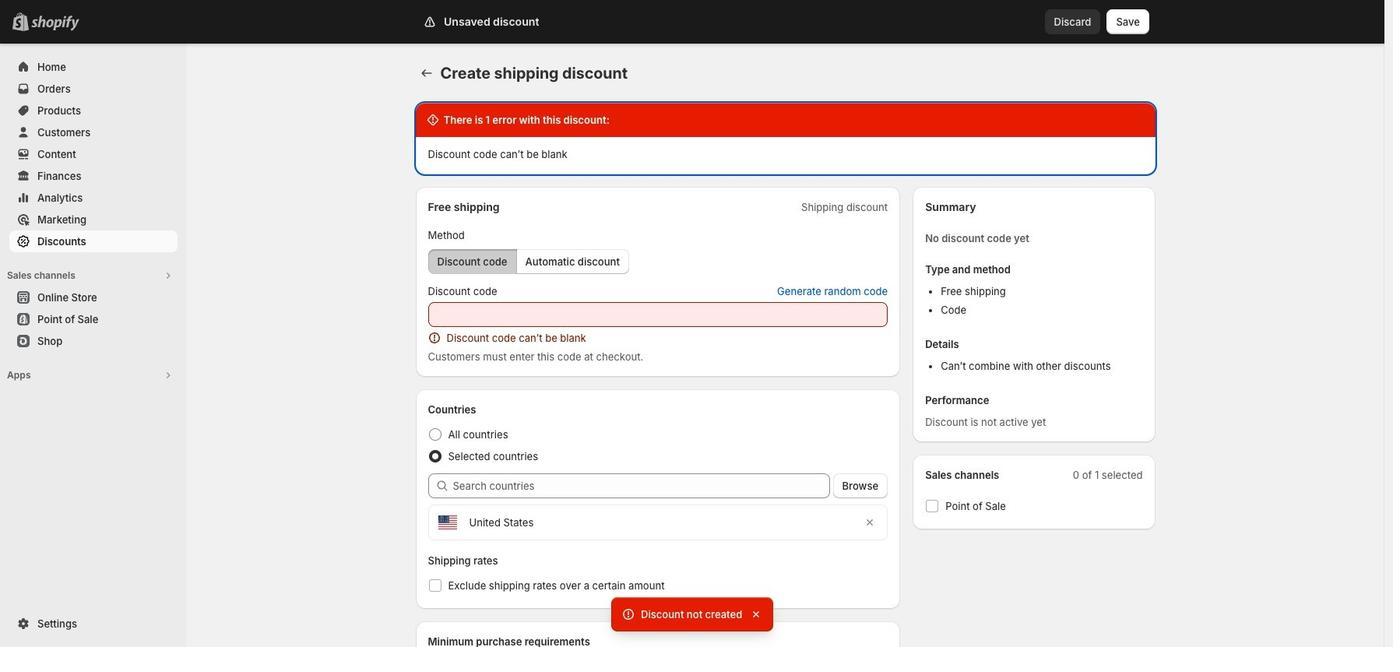 Task type: vqa. For each thing, say whether or not it's contained in the screenshot.
My Store
no



Task type: describe. For each thing, give the bounding box(es) containing it.
Search countries text field
[[453, 474, 830, 499]]



Task type: locate. For each thing, give the bounding box(es) containing it.
None text field
[[428, 302, 888, 327]]

shopify image
[[31, 16, 79, 31]]



